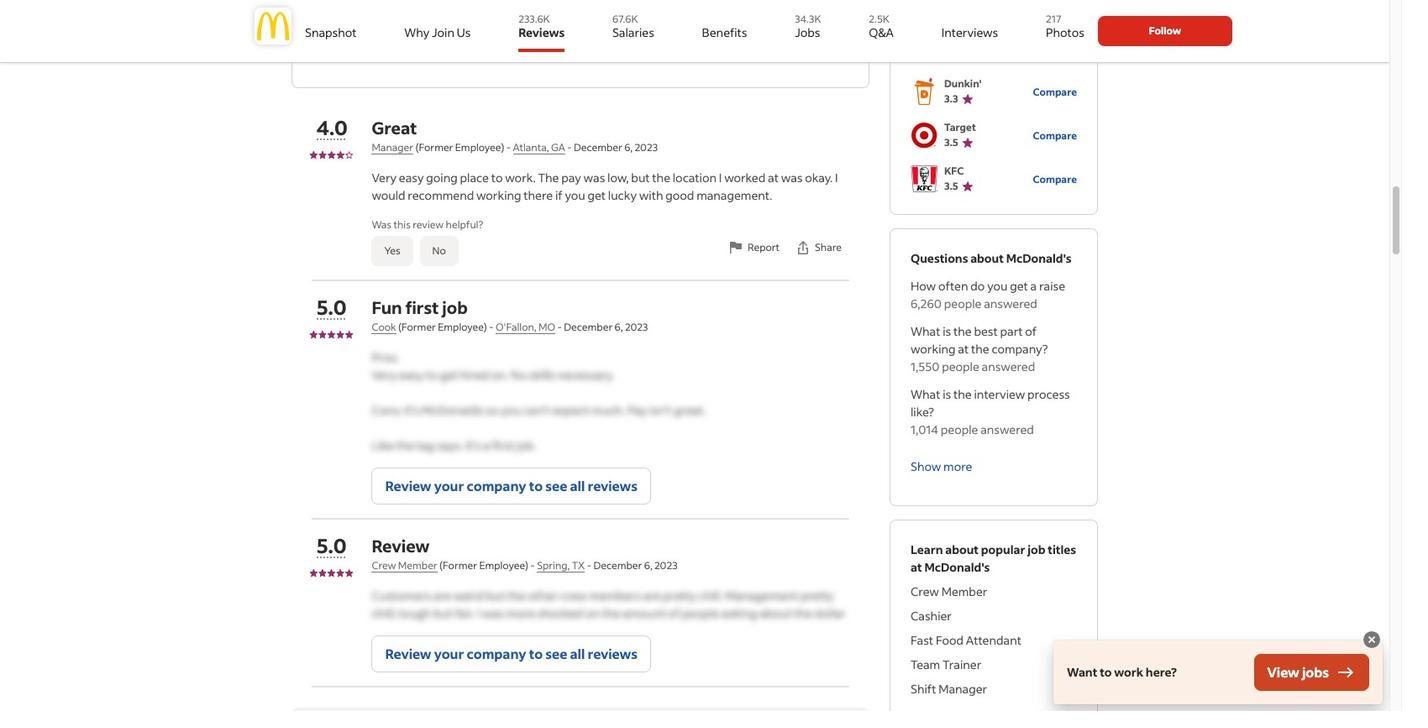 Task type: describe. For each thing, give the bounding box(es) containing it.
amount
[[623, 606, 666, 622]]

1 horizontal spatial was
[[584, 170, 605, 186]]

your for member
[[434, 646, 464, 663]]

report button
[[720, 230, 788, 267]]

job.
[[517, 438, 536, 454]]

compare for kfc
[[1033, 173, 1078, 186]]

team
[[911, 657, 941, 673]]

view jobs link
[[1255, 655, 1370, 692]]

review your company to see all reviews button for job
[[372, 468, 651, 505]]

all for job
[[570, 478, 585, 495]]

6, inside review crew member (former employee) - spring, tx - december 6, 2023
[[645, 560, 653, 573]]

kfc
[[945, 165, 964, 177]]

follow button
[[1099, 16, 1233, 46]]

- right mo
[[558, 321, 562, 334]]

december inside review crew member (former employee) - spring, tx - december 6, 2023
[[594, 560, 643, 573]]

atlanta,
[[513, 141, 549, 154]]

34.3k jobs
[[795, 13, 822, 40]]

2 horizontal spatial i
[[836, 170, 839, 186]]

the down members
[[602, 606, 621, 622]]

5.0 button for fun
[[317, 294, 347, 320]]

is for working
[[943, 323, 952, 339]]

weird
[[454, 589, 484, 605]]

2023 inside fun first job cook (former employee) - o'fallon, mo - december 6, 2023
[[625, 321, 648, 334]]

best
[[975, 323, 998, 339]]

yes
[[384, 245, 401, 257]]

dollar
[[815, 606, 846, 622]]

2 vertical spatial you
[[501, 403, 522, 419]]

ga
[[551, 141, 566, 154]]

crew
[[561, 589, 587, 605]]

3.5 for kfc
[[945, 180, 959, 192]]

was
[[372, 219, 392, 231]]

team trainer link
[[911, 656, 1078, 674]]

answered inside what is the interview process like? 1,014 people answered
[[981, 422, 1035, 438]]

233.6k
[[519, 13, 550, 25]]

job inside learn about popular job titles at mcdonald's crew member cashier fast food attendant team trainer shift manager
[[1028, 542, 1046, 558]]

the inside what is the interview process like? 1,014 people answered
[[954, 387, 972, 402]]

it's
[[466, 438, 481, 454]]

can't
[[524, 403, 550, 419]]

tough
[[399, 606, 432, 622]]

1,014
[[911, 422, 939, 438]]

this
[[394, 219, 411, 231]]

3.3 out of 5 stars. element
[[945, 91, 1033, 107]]

- left spring,
[[531, 560, 535, 573]]

review link
[[372, 536, 430, 557]]

3.5 out of 5 stars. element for kfc
[[945, 179, 1033, 194]]

tx
[[572, 560, 585, 573]]

show more button
[[911, 449, 973, 486]]

food
[[936, 633, 964, 649]]

review
[[413, 219, 444, 231]]

1 horizontal spatial i
[[719, 170, 722, 186]]

tag
[[417, 438, 435, 454]]

work.
[[505, 170, 536, 186]]

the left tag
[[396, 438, 414, 454]]

interviews link
[[942, 7, 999, 52]]

cons:
[[372, 403, 402, 419]]

employee) inside "great manager (former employee) - atlanta, ga - december 6, 2023"
[[455, 141, 505, 154]]

much.
[[592, 403, 625, 419]]

great.
[[675, 403, 706, 419]]

reviews for member
[[588, 646, 638, 663]]

overall
[[340, 28, 378, 44]]

217
[[1047, 13, 1062, 25]]

about for questions
[[971, 250, 1004, 266]]

how
[[911, 278, 937, 294]]

1 horizontal spatial but
[[487, 589, 505, 605]]

see for job
[[546, 478, 568, 495]]

want to work here?
[[1068, 665, 1178, 681]]

to inside very easy going place to work. the pay was low, but the location i worked at was okay. i would recommend working there if you get lucky with good management.
[[492, 170, 503, 186]]

i inside customers are weird but the other crew members are pretty chill. management pretty chill; tough but fair. i was more shocked on the amount of people asking about the dollar
[[477, 606, 480, 622]]

3.3
[[945, 92, 959, 105]]

1 pretty from the left
[[663, 589, 697, 605]]

cook
[[372, 321, 396, 334]]

necessary.
[[558, 368, 614, 383]]

34.3k
[[795, 13, 822, 25]]

learn
[[911, 542, 944, 558]]

location
[[673, 170, 717, 186]]

says.
[[437, 438, 464, 454]]

fun first job link
[[372, 297, 468, 319]]

satisfaction
[[381, 28, 444, 44]]

review for crew
[[385, 646, 432, 663]]

overall satisfaction
[[340, 28, 444, 44]]

fair.
[[455, 606, 475, 622]]

review your company to see all reviews for job
[[385, 478, 638, 495]]

to left work
[[1100, 665, 1113, 681]]

view
[[1268, 664, 1300, 682]]

company for job
[[467, 478, 527, 495]]

review your company to see all reviews for member
[[385, 646, 638, 663]]

6,260
[[911, 296, 942, 312]]

to down job.
[[529, 478, 543, 495]]

low,
[[608, 170, 629, 186]]

mcdonald's inside learn about popular job titles at mcdonald's crew member cashier fast food attendant team trainer shift manager
[[925, 560, 990, 576]]

what is the interview process like? 1,014 people answered
[[911, 387, 1071, 438]]

review inside review crew member (former employee) - spring, tx - december 6, 2023
[[372, 536, 430, 557]]

the down best
[[972, 341, 990, 357]]

the left best
[[954, 323, 972, 339]]

about inside customers are weird but the other crew members are pretty chill. management pretty chill; tough but fair. i was more shocked on the amount of people asking about the dollar
[[760, 606, 792, 622]]

manager link
[[372, 141, 414, 155]]

mo
[[539, 321, 556, 334]]

o'fallon, mo link
[[496, 321, 556, 335]]

jobs
[[1303, 664, 1330, 682]]

crew member link for team trainer link
[[911, 583, 1078, 601]]

crew inside learn about popular job titles at mcdonald's crew member cashier fast food attendant team trainer shift manager
[[911, 584, 940, 600]]

employee) inside review crew member (former employee) - spring, tx - december 6, 2023
[[479, 560, 529, 573]]

to inside pros: very easy to get hired on. no skills necessary.
[[426, 368, 438, 383]]

interview
[[975, 387, 1026, 402]]

of inside what is the best part of working at the company? 1,550 people answered
[[1026, 323, 1037, 339]]

the left other
[[508, 589, 526, 605]]

217 photos
[[1047, 13, 1085, 40]]

3.5 for target
[[945, 136, 959, 149]]

about for learn
[[946, 542, 979, 558]]

2 pretty from the left
[[801, 589, 834, 605]]

fun first job cook (former employee) - o'fallon, mo - december 6, 2023
[[372, 297, 648, 334]]

share button
[[788, 230, 850, 267]]

5.0 button for review
[[317, 533, 347, 559]]

no inside pros: very easy to get hired on. no skills necessary.
[[511, 368, 527, 383]]

review crew member (former employee) - spring, tx - december 6, 2023
[[372, 536, 678, 573]]

share
[[815, 241, 842, 254]]

like?
[[911, 404, 935, 420]]

very inside pros: very easy to get hired on. no skills necessary.
[[372, 368, 397, 383]]

here?
[[1146, 665, 1178, 681]]

fast food attendant link
[[911, 632, 1078, 650]]

why join us
[[405, 24, 471, 40]]

shift manager link
[[911, 681, 1078, 698]]

like
[[372, 438, 394, 454]]

fast
[[911, 633, 934, 649]]

manager inside "great manager (former employee) - atlanta, ga - december 6, 2023"
[[372, 141, 414, 154]]

- left atlanta,
[[507, 141, 511, 154]]

work
[[1115, 665, 1144, 681]]

first inside fun first job cook (former employee) - o'fallon, mo - december 6, 2023
[[406, 297, 439, 319]]

- right ga
[[568, 141, 572, 154]]

is for 1,014
[[943, 387, 952, 402]]

2023 inside "great manager (former employee) - atlanta, ga - december 6, 2023"
[[635, 141, 658, 154]]

trainer
[[943, 657, 982, 673]]

dunkin'
[[945, 77, 982, 90]]

december inside "great manager (former employee) - atlanta, ga - december 6, 2023"
[[574, 141, 623, 154]]

people inside how often do you get a raise 6,260 people answered
[[945, 296, 982, 312]]

was this review helpful?
[[372, 219, 483, 231]]

isn't
[[650, 403, 672, 419]]

the
[[538, 170, 559, 186]]

why
[[405, 24, 430, 40]]

lucky
[[608, 188, 637, 204]]

what for what is the interview process like? 1,014 people answered
[[911, 387, 941, 402]]

titles
[[1048, 542, 1077, 558]]

review your company to see all reviews button for member
[[372, 636, 651, 673]]

compare for target
[[1033, 130, 1078, 142]]

2 horizontal spatial was
[[781, 170, 803, 186]]

review for first
[[385, 478, 432, 495]]

attendant
[[967, 633, 1022, 649]]

questions about mcdonald's
[[911, 250, 1072, 266]]

questions
[[911, 250, 969, 266]]

- left o'fallon,
[[489, 321, 494, 334]]

very inside very easy going place to work. the pay was low, but the location i worked at was okay. i would recommend working there if you get lucky with good management.
[[372, 170, 397, 186]]

a for first
[[484, 438, 490, 454]]

4.0
[[317, 114, 348, 141]]

what is the best part of working at the company? 1,550 people answered
[[911, 323, 1048, 375]]



Task type: vqa. For each thing, say whether or not it's contained in the screenshot.
elkhorn heating & air conditioning, inc. (opens in a new tab) IMAGE at the right bottom of the page
no



Task type: locate. For each thing, give the bounding box(es) containing it.
compare link for dunkin'
[[1033, 83, 1078, 100]]

0 vertical spatial working
[[477, 188, 522, 204]]

1 vertical spatial easy
[[399, 368, 424, 383]]

company for member
[[467, 646, 527, 663]]

december inside fun first job cook (former employee) - o'fallon, mo - december 6, 2023
[[564, 321, 613, 334]]

5.0 button left fun
[[317, 294, 347, 320]]

6, inside fun first job cook (former employee) - o'fallon, mo - december 6, 2023
[[615, 321, 623, 334]]

1 horizontal spatial are
[[644, 589, 661, 605]]

2 is from the top
[[943, 387, 952, 402]]

2 your from the top
[[434, 646, 464, 663]]

3.5 out of 5 stars. element down target
[[945, 135, 1033, 150]]

0 horizontal spatial working
[[477, 188, 522, 204]]

jobs
[[795, 24, 821, 40]]

working inside what is the best part of working at the company? 1,550 people answered
[[911, 341, 956, 357]]

all for member
[[570, 646, 585, 663]]

2 compare from the top
[[1033, 130, 1078, 142]]

1 vertical spatial about
[[946, 542, 979, 558]]

shocked
[[538, 606, 583, 622]]

1 vertical spatial your
[[434, 646, 464, 663]]

to right place
[[492, 170, 503, 186]]

3 compare from the top
[[1033, 173, 1078, 186]]

all
[[570, 478, 585, 495], [570, 646, 585, 663]]

2 are from the left
[[644, 589, 661, 605]]

1 vertical spatial working
[[911, 341, 956, 357]]

the inside very easy going place to work. the pay was low, but the location i worked at was okay. i would recommend working there if you get lucky with good management.
[[653, 170, 671, 186]]

3.5 down target
[[945, 136, 959, 149]]

crew down review link
[[372, 560, 396, 573]]

what up the like?
[[911, 387, 941, 402]]

about inside learn about popular job titles at mcdonald's crew member cashier fast food attendant team trainer shift manager
[[946, 542, 979, 558]]

cashier link
[[911, 608, 1078, 625]]

6,
[[625, 141, 633, 154], [615, 321, 623, 334], [645, 560, 653, 573]]

2 vertical spatial december
[[594, 560, 643, 573]]

you inside how often do you get a raise 6,260 people answered
[[988, 278, 1008, 294]]

2 what from the top
[[911, 387, 941, 402]]

2 5.0 button from the top
[[317, 533, 347, 559]]

member down review link
[[398, 560, 438, 573]]

3.5 out of 5 stars. element
[[945, 135, 1033, 150], [945, 179, 1033, 194]]

member inside review crew member (former employee) - spring, tx - december 6, 2023
[[398, 560, 438, 573]]

2 3.5 from the top
[[945, 180, 959, 192]]

chill.
[[699, 589, 724, 605]]

but inside very easy going place to work. the pay was low, but the location i worked at was okay. i would recommend working there if you get lucky with good management.
[[632, 170, 650, 186]]

(former up weird
[[440, 560, 477, 573]]

chill;
[[372, 606, 396, 622]]

1 vertical spatial 5.0 button
[[317, 533, 347, 559]]

photos
[[1047, 24, 1085, 40]]

2 horizontal spatial you
[[988, 278, 1008, 294]]

people right 1,550
[[942, 359, 980, 375]]

great
[[372, 117, 417, 139]]

more
[[944, 459, 973, 475], [506, 606, 535, 622]]

the left dollar
[[795, 606, 813, 622]]

6, up low, on the left top
[[625, 141, 633, 154]]

atlanta, ga link
[[513, 141, 566, 155]]

0 horizontal spatial a
[[484, 438, 490, 454]]

0 vertical spatial about
[[971, 250, 1004, 266]]

1 vertical spatial get
[[1011, 278, 1029, 294]]

0 horizontal spatial crew
[[372, 560, 396, 573]]

1 vertical spatial see
[[546, 646, 568, 663]]

easy
[[399, 170, 424, 186], [399, 368, 424, 383]]

1 5.0 from the top
[[317, 294, 347, 320]]

us
[[457, 24, 471, 40]]

it's
[[405, 403, 420, 419]]

why join us link
[[405, 7, 471, 52]]

people right 1,014
[[941, 422, 979, 438]]

2 vertical spatial about
[[760, 606, 792, 622]]

about
[[971, 250, 1004, 266], [946, 542, 979, 558], [760, 606, 792, 622]]

company?
[[992, 341, 1048, 357]]

1 vertical spatial but
[[487, 589, 505, 605]]

would
[[372, 188, 406, 204]]

0 horizontal spatial get
[[440, 368, 458, 383]]

was inside customers are weird but the other crew members are pretty chill. management pretty chill; tough but fair. i was more shocked on the amount of people asking about the dollar
[[482, 606, 504, 622]]

5.0 button
[[317, 294, 347, 320], [317, 533, 347, 559]]

review down tag
[[385, 478, 432, 495]]

easy up 'it's'
[[399, 368, 424, 383]]

cons: it's mcdonalds so you can't expect much. pay isn't great.
[[372, 403, 706, 419]]

3 compare link from the top
[[1033, 170, 1078, 188]]

1 compare from the top
[[1033, 86, 1078, 99]]

2 company from the top
[[467, 646, 527, 663]]

what inside what is the best part of working at the company? 1,550 people answered
[[911, 323, 941, 339]]

2023 inside review crew member (former employee) - spring, tx - december 6, 2023
[[655, 560, 678, 573]]

2 vertical spatial answered
[[981, 422, 1035, 438]]

2 vertical spatial 6,
[[645, 560, 653, 573]]

(former up going
[[416, 141, 453, 154]]

0 vertical spatial very
[[372, 170, 397, 186]]

(former down fun first job link
[[398, 321, 436, 334]]

2 vertical spatial 2023
[[655, 560, 678, 573]]

2 compare link from the top
[[1033, 126, 1078, 144]]

0 horizontal spatial mcdonald's
[[925, 560, 990, 576]]

great manager (former employee) - atlanta, ga - december 6, 2023
[[372, 117, 658, 154]]

yes button
[[372, 236, 413, 267]]

working
[[477, 188, 522, 204], [911, 341, 956, 357]]

0 vertical spatial easy
[[399, 170, 424, 186]]

1 vertical spatial crew member link
[[911, 583, 1078, 601]]

0 horizontal spatial crew member link
[[372, 560, 438, 573]]

reviews down 'much.'
[[588, 478, 638, 495]]

0 horizontal spatial job
[[442, 297, 468, 319]]

compare for dunkin'
[[1033, 86, 1078, 99]]

see for member
[[546, 646, 568, 663]]

1 3.5 out of 5 stars. element from the top
[[945, 135, 1033, 150]]

0 horizontal spatial was
[[482, 606, 504, 622]]

1 horizontal spatial at
[[911, 560, 923, 576]]

a right it's
[[484, 438, 490, 454]]

review your company to see all reviews button down the fair.
[[372, 636, 651, 673]]

2 vertical spatial employee)
[[479, 560, 529, 573]]

more inside customers are weird but the other crew members are pretty chill. management pretty chill; tough but fair. i was more shocked on the amount of people asking about the dollar
[[506, 606, 535, 622]]

2 5.0 from the top
[[317, 533, 347, 559]]

raise
[[1040, 278, 1066, 294]]

reviews down on
[[588, 646, 638, 663]]

0 vertical spatial crew member link
[[372, 560, 438, 573]]

2 vertical spatial at
[[911, 560, 923, 576]]

get inside pros: very easy to get hired on. no skills necessary.
[[440, 368, 458, 383]]

what for what is the best part of working at the company? 1,550 people answered
[[911, 323, 941, 339]]

0 vertical spatial review your company to see all reviews button
[[372, 468, 651, 505]]

1 reviews from the top
[[588, 478, 638, 495]]

1 horizontal spatial mcdonald's
[[1007, 250, 1072, 266]]

target
[[945, 121, 977, 133]]

job left titles
[[1028, 542, 1046, 558]]

0 horizontal spatial member
[[398, 560, 438, 573]]

1 vertical spatial is
[[943, 387, 952, 402]]

people inside what is the best part of working at the company? 1,550 people answered
[[942, 359, 980, 375]]

how often do you get a raise 6,260 people answered
[[911, 278, 1066, 312]]

get
[[588, 188, 606, 204], [1011, 278, 1029, 294], [440, 368, 458, 383]]

see down shocked
[[546, 646, 568, 663]]

2023 up amount
[[655, 560, 678, 573]]

at inside learn about popular job titles at mcdonald's crew member cashier fast food attendant team trainer shift manager
[[911, 560, 923, 576]]

december up members
[[594, 560, 643, 573]]

1 vertical spatial december
[[564, 321, 613, 334]]

0 horizontal spatial but
[[434, 606, 453, 622]]

1 easy from the top
[[399, 170, 424, 186]]

1 horizontal spatial a
[[1031, 278, 1037, 294]]

233.6k reviews
[[519, 13, 565, 40]]

your down says.
[[434, 478, 464, 495]]

0 vertical spatial compare
[[1033, 86, 1078, 99]]

review your company to see all reviews down the fair.
[[385, 646, 638, 663]]

mcdonald's down learn
[[925, 560, 990, 576]]

1 vertical spatial company
[[467, 646, 527, 663]]

people inside what is the interview process like? 1,014 people answered
[[941, 422, 979, 438]]

you right the so
[[501, 403, 522, 419]]

1 vertical spatial compare
[[1033, 130, 1078, 142]]

2 reviews from the top
[[588, 646, 638, 663]]

employee)
[[455, 141, 505, 154], [438, 321, 487, 334], [479, 560, 529, 573]]

is left best
[[943, 323, 952, 339]]

get left lucky
[[588, 188, 606, 204]]

close image
[[1363, 630, 1383, 651]]

interviews
[[942, 24, 999, 40]]

pretty
[[663, 589, 697, 605], [801, 589, 834, 605]]

1 horizontal spatial 6,
[[625, 141, 633, 154]]

(former inside "great manager (former employee) - atlanta, ga - december 6, 2023"
[[416, 141, 453, 154]]

reviews for job
[[588, 478, 638, 495]]

2 horizontal spatial at
[[959, 341, 969, 357]]

easy inside pros: very easy to get hired on. no skills necessary.
[[399, 368, 424, 383]]

1 is from the top
[[943, 323, 952, 339]]

5.0 for fun first job
[[317, 294, 347, 320]]

see
[[546, 478, 568, 495], [546, 646, 568, 663]]

1 vertical spatial what
[[911, 387, 941, 402]]

1 vertical spatial (former
[[398, 321, 436, 334]]

1 horizontal spatial job
[[1028, 542, 1046, 558]]

get for pros: very easy to get hired on. no skills necessary.
[[440, 368, 458, 383]]

show more
[[911, 459, 973, 475]]

a
[[1031, 278, 1037, 294], [484, 438, 490, 454]]

was
[[584, 170, 605, 186], [781, 170, 803, 186], [482, 606, 504, 622]]

no button
[[420, 236, 459, 267]]

december right mo
[[564, 321, 613, 334]]

1 vertical spatial 3.5
[[945, 180, 959, 192]]

get for how often do you get a raise 6,260 people answered
[[1011, 278, 1029, 294]]

compare link for target
[[1033, 126, 1078, 144]]

answered inside what is the best part of working at the company? 1,550 people answered
[[982, 359, 1036, 375]]

1 vertical spatial 3.5 out of 5 stars. element
[[945, 179, 1033, 194]]

crew member link down review link
[[372, 560, 438, 573]]

report
[[748, 241, 780, 254]]

employee) down fun first job link
[[438, 321, 487, 334]]

5.0 button left review link
[[317, 533, 347, 559]]

1 horizontal spatial get
[[588, 188, 606, 204]]

more right show
[[944, 459, 973, 475]]

0 vertical spatial review your company to see all reviews
[[385, 478, 638, 495]]

2 easy from the top
[[399, 368, 424, 383]]

review your company to see all reviews button down job.
[[372, 468, 651, 505]]

easy up would
[[399, 170, 424, 186]]

1 very from the top
[[372, 170, 397, 186]]

3.5 down kfc
[[945, 180, 959, 192]]

snapshot
[[305, 24, 357, 40]]

a inside how often do you get a raise 6,260 people answered
[[1031, 278, 1037, 294]]

1 horizontal spatial of
[[1026, 323, 1037, 339]]

easy inside very easy going place to work. the pay was low, but the location i worked at was okay. i would recommend working there if you get lucky with good management.
[[399, 170, 424, 186]]

manager inside learn about popular job titles at mcdonald's crew member cashier fast food attendant team trainer shift manager
[[939, 682, 988, 698]]

expect
[[553, 403, 590, 419]]

(former inside review crew member (former employee) - spring, tx - december 6, 2023
[[440, 560, 477, 573]]

very
[[372, 170, 397, 186], [372, 368, 397, 383]]

asking
[[722, 606, 758, 622]]

popular
[[982, 542, 1026, 558]]

3.5 out of 5 stars. element for target
[[945, 135, 1033, 150]]

2 very from the top
[[372, 368, 397, 383]]

1 vertical spatial member
[[942, 584, 988, 600]]

o'fallon,
[[496, 321, 537, 334]]

0 vertical spatial reviews
[[588, 478, 638, 495]]

on
[[586, 606, 600, 622]]

management
[[726, 589, 799, 605]]

at left company?
[[959, 341, 969, 357]]

what down 6,260 on the right
[[911, 323, 941, 339]]

1 all from the top
[[570, 478, 585, 495]]

was left okay.
[[781, 170, 803, 186]]

follow
[[1150, 24, 1182, 37]]

5.0 left fun
[[317, 294, 347, 320]]

1 vertical spatial manager
[[939, 682, 988, 698]]

crew inside review crew member (former employee) - spring, tx - december 6, 2023
[[372, 560, 396, 573]]

1 vertical spatial compare link
[[1033, 126, 1078, 144]]

all down shocked
[[570, 646, 585, 663]]

review your company to see all reviews
[[385, 478, 638, 495], [385, 646, 638, 663]]

0 horizontal spatial first
[[406, 297, 439, 319]]

mcdonald's up raise
[[1007, 250, 1072, 266]]

but up with
[[632, 170, 650, 186]]

1 are from the left
[[434, 589, 451, 605]]

0 vertical spatial answered
[[984, 296, 1038, 312]]

0 vertical spatial december
[[574, 141, 623, 154]]

review
[[385, 478, 432, 495], [372, 536, 430, 557], [385, 646, 432, 663]]

job inside fun first job cook (former employee) - o'fallon, mo - december 6, 2023
[[442, 297, 468, 319]]

1 horizontal spatial crew member link
[[911, 583, 1078, 601]]

0 horizontal spatial at
[[768, 170, 779, 186]]

want
[[1068, 665, 1098, 681]]

review your company to see all reviews down job.
[[385, 478, 638, 495]]

working down work. on the left of the page
[[477, 188, 522, 204]]

but
[[632, 170, 650, 186], [487, 589, 505, 605], [434, 606, 453, 622]]

0 horizontal spatial i
[[477, 606, 480, 622]]

1 review your company to see all reviews from the top
[[385, 478, 638, 495]]

0 vertical spatial 5.0
[[317, 294, 347, 320]]

show
[[911, 459, 942, 475]]

1 see from the top
[[546, 478, 568, 495]]

starbucks
[[945, 33, 993, 46]]

the up with
[[653, 170, 671, 186]]

6, right mo
[[615, 321, 623, 334]]

salaries
[[613, 24, 655, 40]]

1 horizontal spatial first
[[492, 438, 514, 454]]

answered down interview
[[981, 422, 1035, 438]]

q&a
[[869, 24, 894, 40]]

1 3.5 from the top
[[945, 136, 959, 149]]

2 horizontal spatial 6,
[[645, 560, 653, 573]]

was right pay
[[584, 170, 605, 186]]

0 vertical spatial is
[[943, 323, 952, 339]]

(former inside fun first job cook (former employee) - o'fallon, mo - december 6, 2023
[[398, 321, 436, 334]]

is
[[943, 323, 952, 339], [943, 387, 952, 402]]

your down the fair.
[[434, 646, 464, 663]]

at inside what is the best part of working at the company? 1,550 people answered
[[959, 341, 969, 357]]

a for raise
[[1031, 278, 1037, 294]]

you inside very easy going place to work. the pay was low, but the location i worked at was okay. i would recommend working there if you get lucky with good management.
[[565, 188, 586, 204]]

0 vertical spatial of
[[1026, 323, 1037, 339]]

company down it's
[[467, 478, 527, 495]]

- right tx
[[587, 560, 592, 573]]

3.5 out of 5 stars. element down kfc
[[945, 179, 1033, 194]]

more down other
[[506, 606, 535, 622]]

1 vertical spatial reviews
[[588, 646, 638, 663]]

2 3.5 out of 5 stars. element from the top
[[945, 179, 1033, 194]]

0 vertical spatial you
[[565, 188, 586, 204]]

0 vertical spatial no
[[433, 245, 446, 257]]

people inside customers are weird but the other crew members are pretty chill. management pretty chill; tough but fair. i was more shocked on the amount of people asking about the dollar
[[682, 606, 720, 622]]

the left interview
[[954, 387, 972, 402]]

manager
[[372, 141, 414, 154], [939, 682, 988, 698]]

2 vertical spatial (former
[[440, 560, 477, 573]]

to down shocked
[[529, 646, 543, 663]]

0 horizontal spatial are
[[434, 589, 451, 605]]

2 vertical spatial get
[[440, 368, 458, 383]]

1 vertical spatial of
[[668, 606, 680, 622]]

of right part
[[1026, 323, 1037, 339]]

0 vertical spatial employee)
[[455, 141, 505, 154]]

2 review your company to see all reviews from the top
[[385, 646, 638, 663]]

crew member link for spring, tx link
[[372, 560, 438, 573]]

2 see from the top
[[546, 646, 568, 663]]

3.5
[[945, 136, 959, 149], [945, 180, 959, 192]]

1 horizontal spatial you
[[565, 188, 586, 204]]

1 vertical spatial very
[[372, 368, 397, 383]]

get inside very easy going place to work. the pay was low, but the location i worked at was okay. i would recommend working there if you get lucky with good management.
[[588, 188, 606, 204]]

hired
[[461, 368, 489, 383]]

1 vertical spatial 6,
[[615, 321, 623, 334]]

december up low, on the left top
[[574, 141, 623, 154]]

view jobs
[[1268, 664, 1330, 682]]

do
[[971, 278, 985, 294]]

pay
[[562, 170, 582, 186]]

see up review crew member (former employee) - spring, tx - december 6, 2023
[[546, 478, 568, 495]]

was right the fair.
[[482, 606, 504, 622]]

of inside customers are weird but the other crew members are pretty chill. management pretty chill; tough but fair. i was more shocked on the amount of people asking about the dollar
[[668, 606, 680, 622]]

1 vertical spatial no
[[511, 368, 527, 383]]

is left interview
[[943, 387, 952, 402]]

1 compare link from the top
[[1033, 83, 1078, 100]]

at right the worked
[[768, 170, 779, 186]]

6, inside "great manager (former employee) - atlanta, ga - december 6, 2023"
[[625, 141, 633, 154]]

i
[[719, 170, 722, 186], [836, 170, 839, 186], [477, 606, 480, 622]]

0 vertical spatial member
[[398, 560, 438, 573]]

no right on. on the left bottom of the page
[[511, 368, 527, 383]]

6, up amount
[[645, 560, 653, 573]]

are left weird
[[434, 589, 451, 605]]

5.0 for review
[[317, 533, 347, 559]]

1 your from the top
[[434, 478, 464, 495]]

member inside learn about popular job titles at mcdonald's crew member cashier fast food attendant team trainer shift manager
[[942, 584, 988, 600]]

67.6k
[[613, 13, 638, 25]]

get inside how often do you get a raise 6,260 people answered
[[1011, 278, 1029, 294]]

1 horizontal spatial pretty
[[801, 589, 834, 605]]

1 review your company to see all reviews button from the top
[[372, 468, 651, 505]]

0 vertical spatial a
[[1031, 278, 1037, 294]]

a left raise
[[1031, 278, 1037, 294]]

pretty left chill.
[[663, 589, 697, 605]]

1 horizontal spatial working
[[911, 341, 956, 357]]

i up "management."
[[719, 170, 722, 186]]

1 horizontal spatial member
[[942, 584, 988, 600]]

cashier
[[911, 608, 952, 624]]

2 horizontal spatial but
[[632, 170, 650, 186]]

no inside 'button'
[[433, 245, 446, 257]]

what inside what is the interview process like? 1,014 people answered
[[911, 387, 941, 402]]

0 vertical spatial company
[[467, 478, 527, 495]]

crew up "cashier"
[[911, 584, 940, 600]]

1 vertical spatial more
[[506, 606, 535, 622]]

2023 up pay on the bottom left
[[625, 321, 648, 334]]

0 vertical spatial job
[[442, 297, 468, 319]]

at inside very easy going place to work. the pay was low, but the location i worked at was okay. i would recommend working there if you get lucky with good management.
[[768, 170, 779, 186]]

0 horizontal spatial no
[[433, 245, 446, 257]]

people down chill.
[[682, 606, 720, 622]]

employee) up place
[[455, 141, 505, 154]]

pretty up dollar
[[801, 589, 834, 605]]

2 vertical spatial compare link
[[1033, 170, 1078, 188]]

1 vertical spatial crew
[[911, 584, 940, 600]]

all down expect
[[570, 478, 585, 495]]

your for job
[[434, 478, 464, 495]]

67.6k salaries
[[613, 13, 655, 40]]

no down review
[[433, 245, 446, 257]]

2 vertical spatial review
[[385, 646, 432, 663]]

other
[[528, 589, 558, 605]]

answered up part
[[984, 296, 1038, 312]]

answered down company?
[[982, 359, 1036, 375]]

snapshot link
[[305, 7, 357, 52]]

company down the fair.
[[467, 646, 527, 663]]

5.0 left review link
[[317, 533, 347, 559]]

2023 up with
[[635, 141, 658, 154]]

0 vertical spatial but
[[632, 170, 650, 186]]

benefits link
[[702, 7, 748, 52]]

0 vertical spatial crew
[[372, 560, 396, 573]]

manager down "trainer"
[[939, 682, 988, 698]]

0 vertical spatial compare link
[[1033, 83, 1078, 100]]

to up mcdonalds
[[426, 368, 438, 383]]

more inside button
[[944, 459, 973, 475]]

5.0
[[317, 294, 347, 320], [317, 533, 347, 559]]

review your company to see all reviews button
[[372, 468, 651, 505], [372, 636, 651, 673]]

2 all from the top
[[570, 646, 585, 663]]

crew member link up cashier link
[[911, 583, 1078, 601]]

1 5.0 button from the top
[[317, 294, 347, 320]]

of right amount
[[668, 606, 680, 622]]

is inside what is the interview process like? 1,014 people answered
[[943, 387, 952, 402]]

starbucks link
[[911, 33, 1033, 63]]

pay
[[628, 403, 647, 419]]

1 what from the top
[[911, 323, 941, 339]]

process
[[1028, 387, 1071, 402]]

is inside what is the best part of working at the company? 1,550 people answered
[[943, 323, 952, 339]]

member up cashier link
[[942, 584, 988, 600]]

so
[[486, 403, 499, 419]]

2 review your company to see all reviews button from the top
[[372, 636, 651, 673]]

1 horizontal spatial manager
[[939, 682, 988, 698]]

employee) inside fun first job cook (former employee) - o'fallon, mo - december 6, 2023
[[438, 321, 487, 334]]

going
[[426, 170, 458, 186]]

answered inside how often do you get a raise 6,260 people answered
[[984, 296, 1038, 312]]

compare link for kfc
[[1033, 170, 1078, 188]]

1 company from the top
[[467, 478, 527, 495]]

you right do
[[988, 278, 1008, 294]]

benefits
[[702, 24, 748, 40]]

working inside very easy going place to work. the pay was low, but the location i worked at was okay. i would recommend working there if you get lucky with good management.
[[477, 188, 522, 204]]

very down pros:
[[372, 368, 397, 383]]



